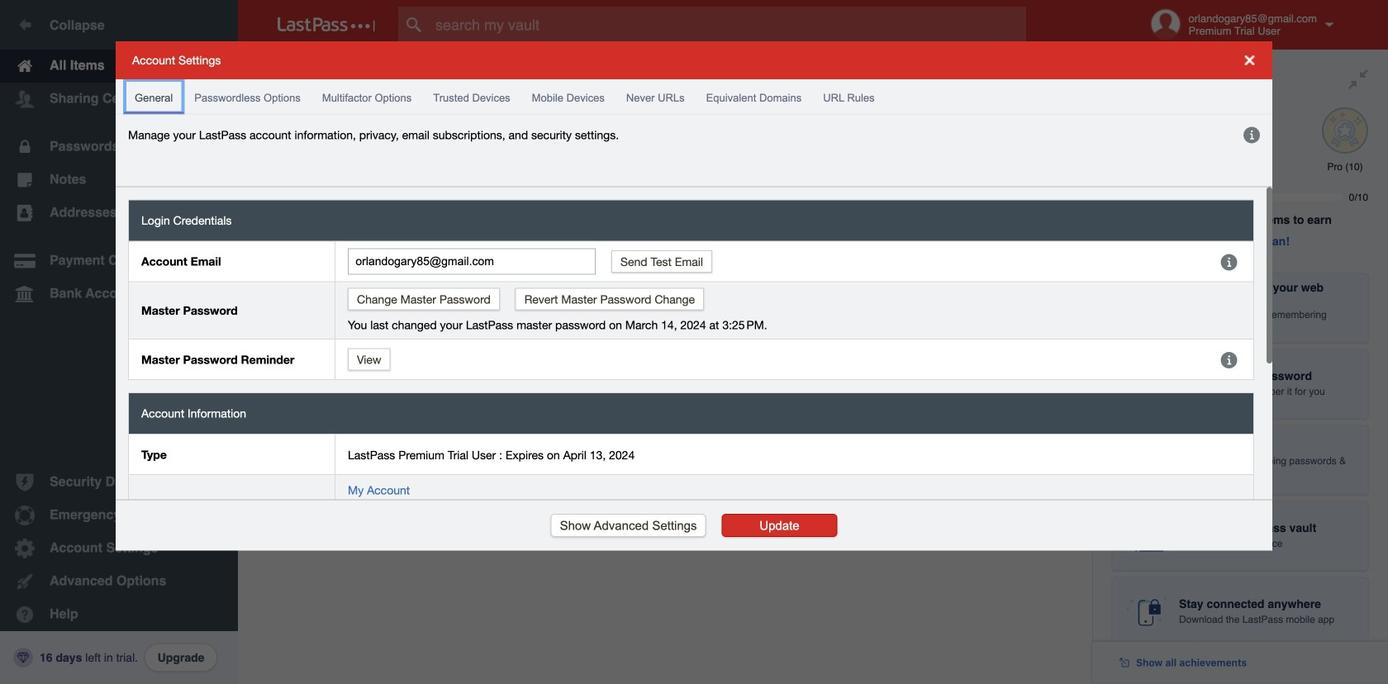 Task type: describe. For each thing, give the bounding box(es) containing it.
main content main content
[[238, 50, 1092, 54]]

lastpass image
[[278, 17, 375, 32]]

main navigation navigation
[[0, 0, 238, 684]]



Task type: vqa. For each thing, say whether or not it's contained in the screenshot.
'Search' search field
yes



Task type: locate. For each thing, give the bounding box(es) containing it.
search my vault text field
[[398, 7, 1059, 43]]

Search search field
[[398, 7, 1059, 43]]



